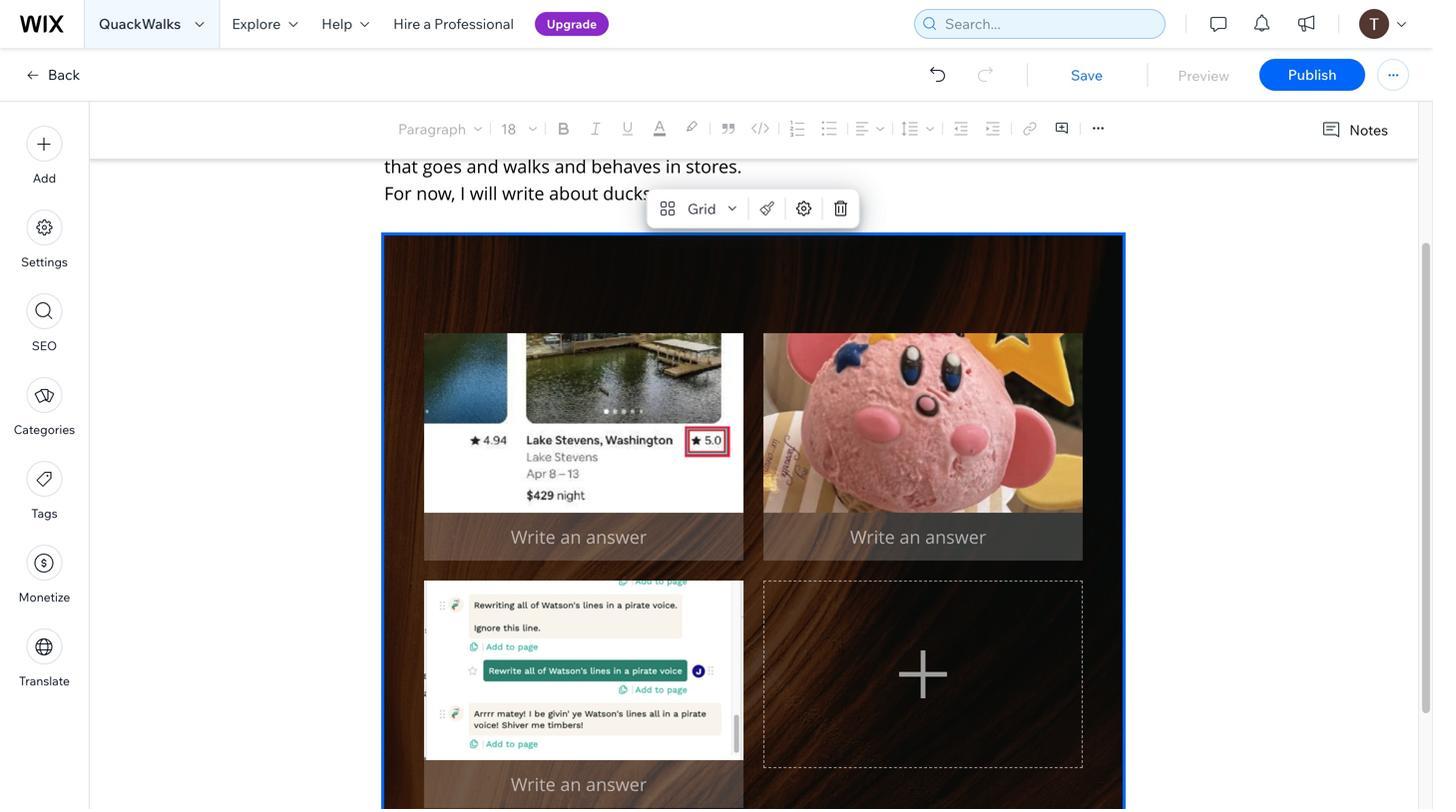 Task type: describe. For each thing, give the bounding box(es) containing it.
1 horizontal spatial will
[[470, 181, 498, 205]]

behaves
[[591, 154, 661, 178]]

button
[[868, 117, 913, 135]]

this is a button that will take you somewhere
[[813, 117, 1106, 135]]

take
[[971, 117, 999, 135]]

somewhere
[[1030, 117, 1106, 135]]

notes button
[[1314, 117, 1395, 144]]

and left not
[[567, 127, 599, 151]]

publish
[[1289, 66, 1337, 83]]

this is a button that will take you somewhere button
[[801, 104, 1118, 149]]

settings button
[[21, 210, 68, 270]]

help
[[322, 15, 353, 32]]

stores.
[[686, 154, 742, 178]]

Write an answer text field
[[764, 513, 1083, 561]]

later
[[682, 100, 725, 124]]

that inside button
[[916, 117, 942, 135]]

1 vertical spatial ducks.
[[603, 181, 657, 205]]

and right goes
[[467, 154, 499, 178]]

not
[[603, 127, 640, 151]]

this is just me writing about ducks. later i will talk about a real and not fake duck that goes and walks and behaves in stores. for now, i will write about ducks.
[[384, 100, 747, 205]]

paragraph
[[398, 120, 466, 138]]

seo
[[32, 338, 57, 353]]

translate
[[19, 674, 70, 689]]

seo button
[[26, 294, 62, 353]]

2 vertical spatial about
[[549, 181, 599, 205]]

is for a
[[843, 117, 853, 135]]

you
[[1002, 117, 1026, 135]]

settings
[[21, 255, 68, 270]]

for
[[384, 181, 412, 205]]

explore
[[232, 15, 281, 32]]

0 vertical spatial about
[[570, 100, 619, 124]]

menu containing add
[[0, 114, 89, 701]]

monetize button
[[19, 545, 70, 605]]

grid
[[688, 200, 716, 217]]

save button
[[1047, 66, 1128, 84]]

upgrade button
[[535, 12, 609, 36]]

tags
[[31, 506, 58, 521]]

me
[[476, 100, 503, 124]]



Task type: vqa. For each thing, say whether or not it's contained in the screenshot.
Will within button
yes



Task type: locate. For each thing, give the bounding box(es) containing it.
ducks. up fake
[[624, 100, 677, 124]]

a left 'real'
[[506, 127, 516, 151]]

hire a professional
[[394, 15, 514, 32]]

is
[[423, 100, 436, 124], [843, 117, 853, 135]]

this inside this is just me writing about ducks. later i will talk about a real and not fake duck that goes and walks and behaves in stores. for now, i will write about ducks.
[[384, 100, 419, 124]]

now,
[[417, 181, 456, 205]]

grid button
[[652, 195, 744, 223]]

i right now,
[[460, 181, 465, 205]]

0 horizontal spatial is
[[423, 100, 436, 124]]

0 vertical spatial that
[[916, 117, 942, 135]]

real
[[520, 127, 562, 151]]

1 vertical spatial write an answer text field
[[424, 761, 744, 809]]

write
[[502, 181, 545, 205]]

paragraph button
[[394, 115, 486, 143]]

add button
[[26, 126, 62, 186]]

this inside button
[[813, 117, 839, 135]]

i right later
[[730, 100, 735, 124]]

just
[[441, 100, 471, 124]]

is for just
[[423, 100, 436, 124]]

a right hire
[[424, 15, 431, 32]]

0 vertical spatial ducks.
[[624, 100, 677, 124]]

talk
[[417, 127, 447, 151]]

0 horizontal spatial this
[[384, 100, 419, 124]]

that inside this is just me writing about ducks. later i will talk about a real and not fake duck that goes and walks and behaves in stores. for now, i will write about ducks.
[[384, 154, 418, 178]]

1 vertical spatial that
[[384, 154, 418, 178]]

that right button
[[916, 117, 942, 135]]

that up 'for'
[[384, 154, 418, 178]]

help button
[[310, 0, 382, 48]]

about
[[570, 100, 619, 124], [452, 127, 501, 151], [549, 181, 599, 205]]

1 vertical spatial about
[[452, 127, 501, 151]]

a inside button
[[857, 117, 864, 135]]

fake
[[645, 127, 686, 151]]

categories
[[14, 422, 75, 437]]

upgrade
[[547, 16, 597, 31]]

professional
[[434, 15, 514, 32]]

publish button
[[1260, 59, 1366, 91]]

ducks. down behaves
[[603, 181, 657, 205]]

categories button
[[14, 377, 75, 437]]

is inside button
[[843, 117, 853, 135]]

that
[[916, 117, 942, 135], [384, 154, 418, 178]]

this for this is a button that will take you somewhere
[[813, 117, 839, 135]]

writing
[[508, 100, 565, 124]]

about right write
[[549, 181, 599, 205]]

i
[[730, 100, 735, 124], [460, 181, 465, 205]]

back
[[48, 66, 80, 83]]

walks
[[504, 154, 550, 178]]

will left talk
[[384, 127, 412, 151]]

is left just
[[423, 100, 436, 124]]

quackwalks
[[99, 15, 181, 32]]

a inside this is just me writing about ducks. later i will talk about a real and not fake duck that goes and walks and behaves in stores. for now, i will write about ducks.
[[506, 127, 516, 151]]

back button
[[24, 66, 80, 84]]

is left button
[[843, 117, 853, 135]]

ducks.
[[624, 100, 677, 124], [603, 181, 657, 205]]

a
[[424, 15, 431, 32], [857, 117, 864, 135], [506, 127, 516, 151]]

None text field
[[424, 271, 1083, 314]]

this for this is just me writing about ducks. later i will talk about a real and not fake duck that goes and walks and behaves in stores. for now, i will write about ducks.
[[384, 100, 419, 124]]

1 horizontal spatial that
[[916, 117, 942, 135]]

1 write an answer text field from the top
[[424, 513, 744, 561]]

0 horizontal spatial will
[[384, 127, 412, 151]]

tags button
[[26, 461, 62, 521]]

about up not
[[570, 100, 619, 124]]

notes
[[1350, 121, 1389, 139]]

0 horizontal spatial i
[[460, 181, 465, 205]]

about down me
[[452, 127, 501, 151]]

2 write an answer text field from the top
[[424, 761, 744, 809]]

0 horizontal spatial a
[[424, 15, 431, 32]]

will left write
[[470, 181, 498, 205]]

this up talk
[[384, 100, 419, 124]]

1 horizontal spatial is
[[843, 117, 853, 135]]

hire
[[394, 15, 421, 32]]

add
[[33, 171, 56, 186]]

save
[[1072, 66, 1103, 84]]

menu
[[0, 114, 89, 701]]

in
[[666, 154, 681, 178]]

Write an answer text field
[[424, 513, 744, 561], [424, 761, 744, 809]]

2 horizontal spatial a
[[857, 117, 864, 135]]

1 horizontal spatial i
[[730, 100, 735, 124]]

will inside button
[[946, 117, 968, 135]]

1 horizontal spatial this
[[813, 117, 839, 135]]

2 horizontal spatial will
[[946, 117, 968, 135]]

translate button
[[19, 629, 70, 689]]

is inside this is just me writing about ducks. later i will talk about a real and not fake duck that goes and walks and behaves in stores. for now, i will write about ducks.
[[423, 100, 436, 124]]

duck
[[691, 127, 731, 151]]

0 vertical spatial write an answer text field
[[424, 513, 744, 561]]

hire a professional link
[[382, 0, 526, 48]]

and down 'real'
[[555, 154, 587, 178]]

1 horizontal spatial a
[[506, 127, 516, 151]]

1 vertical spatial i
[[460, 181, 465, 205]]

will
[[946, 117, 968, 135], [384, 127, 412, 151], [470, 181, 498, 205]]

a left button
[[857, 117, 864, 135]]

goes
[[423, 154, 462, 178]]

this
[[384, 100, 419, 124], [813, 117, 839, 135]]

0 horizontal spatial that
[[384, 154, 418, 178]]

0 vertical spatial i
[[730, 100, 735, 124]]

this left button
[[813, 117, 839, 135]]

monetize
[[19, 590, 70, 605]]

and
[[567, 127, 599, 151], [467, 154, 499, 178], [555, 154, 587, 178]]

Search... field
[[940, 10, 1159, 38]]

will left the take
[[946, 117, 968, 135]]



